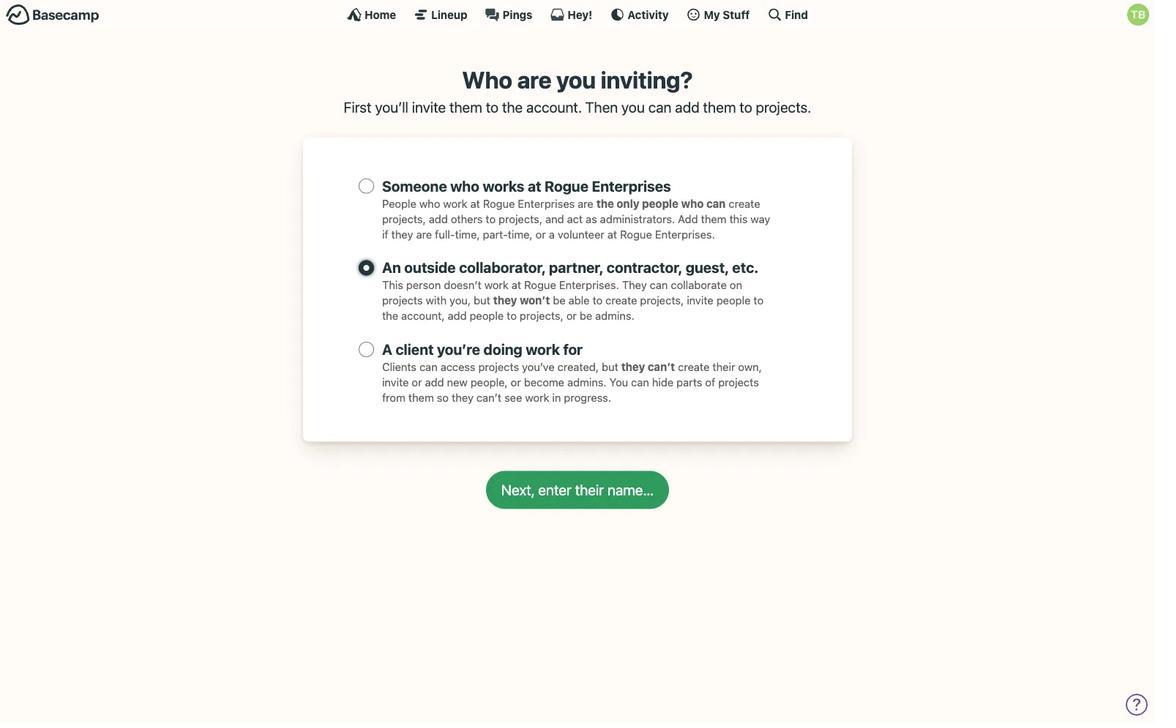 Task type: describe. For each thing, give the bounding box(es) containing it.
pings
[[503, 8, 533, 21]]

then
[[585, 99, 618, 116]]

who for works
[[450, 177, 480, 194]]

them down who
[[449, 99, 482, 116]]

clients can access projects you've created, but they can't
[[382, 360, 675, 373]]

partner,
[[549, 259, 604, 276]]

they inside create projects, add others to projects, and act as administrators. add them this way if they are full-time, part-time, or a volunteer at rogue enterprises.
[[391, 228, 413, 240]]

enter
[[538, 482, 572, 499]]

at up people who work at rogue enterprises are the only people who can
[[528, 177, 541, 194]]

2 horizontal spatial people
[[717, 294, 751, 307]]

able
[[569, 294, 590, 307]]

next, enter their name… link
[[486, 471, 669, 509]]

etc.
[[732, 259, 759, 276]]

an
[[382, 259, 401, 276]]

tim burton image
[[1127, 4, 1149, 26]]

find button
[[767, 7, 808, 22]]

main element
[[0, 0, 1155, 29]]

an outside collaborator, partner, contractor, guest, etc.
[[382, 259, 759, 276]]

a client you're doing work for
[[382, 341, 583, 358]]

create for someone who works at rogue enterprises
[[729, 197, 760, 210]]

enterprises. inside this person doesn't work at rogue enterprises. they can collaborate on projects with you, but
[[559, 279, 619, 291]]

only
[[617, 197, 640, 210]]

so
[[437, 391, 449, 404]]

account.
[[526, 99, 582, 116]]

you're
[[437, 341, 480, 358]]

new
[[447, 376, 468, 389]]

for
[[563, 341, 583, 358]]

1 vertical spatial their
[[575, 482, 604, 499]]

you've
[[522, 360, 555, 373]]

of
[[705, 376, 715, 389]]

1 horizontal spatial can't
[[648, 360, 675, 373]]

projects, down won't
[[520, 309, 564, 322]]

name…
[[608, 482, 654, 499]]

create for a client you're doing work for
[[678, 360, 710, 373]]

can inside this person doesn't work at rogue enterprises. they can collaborate on projects with you, but
[[650, 279, 668, 291]]

you
[[610, 376, 628, 389]]

rogue inside this person doesn't work at rogue enterprises. they can collaborate on projects with you, but
[[524, 279, 556, 291]]

hey!
[[568, 8, 592, 21]]

full-
[[435, 228, 455, 240]]

or inside create projects, add others to projects, and act as administrators. add them this way if they are full-time, part-time, or a volunteer at rogue enterprises.
[[536, 228, 546, 240]]

add inside create their own, invite or add new people, or become admins. you can hide parts of projects from them so they can't see work in progress.
[[425, 376, 444, 389]]

first
[[344, 99, 372, 116]]

create their own, invite or add new people, or become admins. you can hide parts of projects from them so they can't see work in progress.
[[382, 360, 762, 404]]

at up others
[[470, 197, 480, 210]]

person
[[406, 279, 441, 291]]

be able to create projects, invite people to the account, add people to projects, or be admins.
[[382, 294, 764, 322]]

work up you've
[[526, 341, 560, 358]]

they won't
[[493, 294, 550, 307]]

1 vertical spatial but
[[602, 360, 618, 373]]

to down etc.
[[754, 294, 764, 307]]

0 horizontal spatial be
[[553, 294, 566, 307]]

client
[[396, 341, 434, 358]]

work up others
[[443, 197, 467, 210]]

but inside this person doesn't work at rogue enterprises. they can collaborate on projects with you, but
[[474, 294, 490, 307]]

invite inside create their own, invite or add new people, or become admins. you can hide parts of projects from them so they can't see work in progress.
[[382, 376, 409, 389]]

act
[[567, 212, 583, 225]]

account,
[[401, 309, 445, 322]]

next, enter their name…
[[501, 482, 654, 499]]

lineup
[[431, 8, 467, 21]]

create projects, add others to projects, and act as administrators. add them this way if they are full-time, part-time, or a volunteer at rogue enterprises.
[[382, 197, 770, 240]]

own,
[[738, 360, 762, 373]]

create inside be able to create projects, invite people to the account, add people to projects, or be admins.
[[606, 294, 637, 307]]

on
[[730, 279, 742, 291]]

my stuff
[[704, 8, 750, 21]]

this
[[382, 279, 403, 291]]

home link
[[347, 7, 396, 22]]

parts
[[677, 376, 702, 389]]

others
[[451, 212, 483, 225]]

someone
[[382, 177, 447, 194]]

activity
[[628, 8, 669, 21]]

they
[[622, 279, 647, 291]]

can inside who are you inviting? first you'll invite them to the account. then you can add them to projects.
[[648, 99, 672, 116]]

my
[[704, 8, 720, 21]]

or inside be able to create projects, invite people to the account, add people to projects, or be admins.
[[566, 309, 577, 322]]

in
[[552, 391, 561, 404]]

add inside create projects, add others to projects, and act as administrators. add them this way if they are full-time, part-time, or a volunteer at rogue enterprises.
[[429, 212, 448, 225]]

people,
[[471, 376, 508, 389]]

they left won't
[[493, 294, 517, 307]]

1 vertical spatial the
[[596, 197, 614, 210]]

and
[[545, 212, 564, 225]]

way
[[751, 212, 770, 225]]

people who work at rogue enterprises are the only people who can
[[382, 197, 726, 210]]

can up guest, in the top of the page
[[706, 197, 726, 210]]

works
[[483, 177, 525, 194]]

enterprises. inside create projects, add others to projects, and act as administrators. add them this way if they are full-time, part-time, or a volunteer at rogue enterprises.
[[655, 228, 715, 240]]

hide
[[652, 376, 674, 389]]

as
[[586, 212, 597, 225]]

inviting?
[[601, 66, 693, 94]]

at inside this person doesn't work at rogue enterprises. they can collaborate on projects with you, but
[[512, 279, 521, 291]]

you,
[[450, 294, 471, 307]]

they inside create their own, invite or add new people, or become admins. you can hide parts of projects from them so they can't see work in progress.
[[452, 391, 474, 404]]

work inside this person doesn't work at rogue enterprises. they can collaborate on projects with you, but
[[484, 279, 509, 291]]

progress.
[[564, 391, 611, 404]]

if
[[382, 228, 388, 240]]

collaborator,
[[459, 259, 546, 276]]

projects.
[[756, 99, 811, 116]]

who
[[462, 66, 512, 94]]

or down clients
[[412, 376, 422, 389]]

admins. inside create their own, invite or add new people, or become admins. you can hide parts of projects from them so they can't see work in progress.
[[567, 376, 607, 389]]

are inside who are you inviting? first you'll invite them to the account. then you can add them to projects.
[[517, 66, 552, 94]]

home
[[365, 8, 396, 21]]

they up you
[[621, 360, 645, 373]]

rogue inside create projects, add others to projects, and act as administrators. add them this way if they are full-time, part-time, or a volunteer at rogue enterprises.
[[620, 228, 652, 240]]



Task type: vqa. For each thing, say whether or not it's contained in the screenshot.
topmost 'projects'
yes



Task type: locate. For each thing, give the bounding box(es) containing it.
who up others
[[450, 177, 480, 194]]

admins. up progress.
[[567, 376, 607, 389]]

at up they won't
[[512, 279, 521, 291]]

1 time, from the left
[[455, 228, 480, 240]]

someone who works at rogue enterprises
[[382, 177, 671, 194]]

a
[[549, 228, 555, 240]]

1 vertical spatial are
[[578, 197, 594, 210]]

1 vertical spatial be
[[580, 309, 592, 322]]

this person doesn't work at rogue enterprises. they can collaborate on projects with you, but
[[382, 279, 742, 307]]

can down client
[[420, 360, 438, 373]]

people
[[642, 197, 679, 210], [717, 294, 751, 307], [470, 309, 504, 322]]

the up as
[[596, 197, 614, 210]]

guest,
[[686, 259, 729, 276]]

you down inviting?
[[622, 99, 645, 116]]

can
[[648, 99, 672, 116], [706, 197, 726, 210], [650, 279, 668, 291], [420, 360, 438, 373], [631, 376, 649, 389]]

admins.
[[595, 309, 635, 322], [567, 376, 607, 389]]

them
[[449, 99, 482, 116], [703, 99, 736, 116], [701, 212, 727, 225], [408, 391, 434, 404]]

1 horizontal spatial be
[[580, 309, 592, 322]]

2 horizontal spatial create
[[729, 197, 760, 210]]

0 vertical spatial their
[[713, 360, 735, 373]]

projects inside this person doesn't work at rogue enterprises. they can collaborate on projects with you, but
[[382, 294, 423, 307]]

0 horizontal spatial are
[[416, 228, 432, 240]]

invite up from
[[382, 376, 409, 389]]

at
[[528, 177, 541, 194], [470, 197, 480, 210], [608, 228, 617, 240], [512, 279, 521, 291]]

0 vertical spatial invite
[[412, 99, 446, 116]]

can't inside create their own, invite or add new people, or become admins. you can hide parts of projects from them so they can't see work in progress.
[[477, 391, 502, 404]]

them left projects.
[[703, 99, 736, 116]]

create down they
[[606, 294, 637, 307]]

projects, down people
[[382, 212, 426, 225]]

2 vertical spatial create
[[678, 360, 710, 373]]

the inside who are you inviting? first you'll invite them to the account. then you can add them to projects.
[[502, 99, 523, 116]]

invite inside who are you inviting? first you'll invite them to the account. then you can add them to projects.
[[412, 99, 446, 116]]

1 horizontal spatial time,
[[508, 228, 533, 240]]

hey! button
[[550, 7, 592, 22]]

0 horizontal spatial but
[[474, 294, 490, 307]]

enterprises. down add
[[655, 228, 715, 240]]

1 vertical spatial you
[[622, 99, 645, 116]]

2 horizontal spatial invite
[[687, 294, 714, 307]]

they down new
[[452, 391, 474, 404]]

or up see
[[511, 376, 521, 389]]

time, down others
[[455, 228, 480, 240]]

they
[[391, 228, 413, 240], [493, 294, 517, 307], [621, 360, 645, 373], [452, 391, 474, 404]]

2 vertical spatial invite
[[382, 376, 409, 389]]

admins. inside be able to create projects, invite people to the account, add people to projects, or be admins.
[[595, 309, 635, 322]]

the inside be able to create projects, invite people to the account, add people to projects, or be admins.
[[382, 309, 398, 322]]

1 horizontal spatial are
[[517, 66, 552, 94]]

create inside create projects, add others to projects, and act as administrators. add them this way if they are full-time, part-time, or a volunteer at rogue enterprises.
[[729, 197, 760, 210]]

won't
[[520, 294, 550, 307]]

become
[[524, 376, 564, 389]]

at down administrators.
[[608, 228, 617, 240]]

stuff
[[723, 8, 750, 21]]

admins. down they
[[595, 309, 635, 322]]

from
[[382, 391, 405, 404]]

can down contractor,
[[650, 279, 668, 291]]

you up account.
[[556, 66, 596, 94]]

to down who
[[486, 99, 499, 116]]

0 vertical spatial be
[[553, 294, 566, 307]]

pings button
[[485, 7, 533, 22]]

work
[[443, 197, 467, 210], [484, 279, 509, 291], [526, 341, 560, 358], [525, 391, 549, 404]]

clients
[[382, 360, 417, 373]]

0 vertical spatial the
[[502, 99, 523, 116]]

projects, up part-
[[499, 212, 542, 225]]

2 horizontal spatial the
[[596, 197, 614, 210]]

0 vertical spatial can't
[[648, 360, 675, 373]]

their right "enter"
[[575, 482, 604, 499]]

time,
[[455, 228, 480, 240], [508, 228, 533, 240]]

next,
[[501, 482, 535, 499]]

0 horizontal spatial the
[[382, 309, 398, 322]]

projects inside create their own, invite or add new people, or become admins. you can hide parts of projects from them so they can't see work in progress.
[[718, 376, 759, 389]]

activity link
[[610, 7, 669, 22]]

1 vertical spatial enterprises
[[518, 197, 575, 210]]

them left so
[[408, 391, 434, 404]]

contractor,
[[607, 259, 682, 276]]

you
[[556, 66, 596, 94], [622, 99, 645, 116]]

you'll
[[375, 99, 408, 116]]

doesn't
[[444, 279, 482, 291]]

add
[[678, 212, 698, 225]]

1 vertical spatial projects
[[478, 360, 519, 373]]

2 vertical spatial projects
[[718, 376, 759, 389]]

projects,
[[382, 212, 426, 225], [499, 212, 542, 225], [640, 294, 684, 307], [520, 309, 564, 322]]

0 horizontal spatial people
[[470, 309, 504, 322]]

work down become
[[525, 391, 549, 404]]

add down inviting?
[[675, 99, 700, 116]]

them inside create their own, invite or add new people, or become admins. you can hide parts of projects from them so they can't see work in progress.
[[408, 391, 434, 404]]

create up parts
[[678, 360, 710, 373]]

them inside create projects, add others to projects, and act as administrators. add them this way if they are full-time, part-time, or a volunteer at rogue enterprises.
[[701, 212, 727, 225]]

2 horizontal spatial who
[[681, 197, 704, 210]]

2 horizontal spatial projects
[[718, 376, 759, 389]]

0 vertical spatial people
[[642, 197, 679, 210]]

0 horizontal spatial projects
[[382, 294, 423, 307]]

1 horizontal spatial invite
[[412, 99, 446, 116]]

add inside who are you inviting? first you'll invite them to the account. then you can add them to projects.
[[675, 99, 700, 116]]

time, left a
[[508, 228, 533, 240]]

projects, down they
[[640, 294, 684, 307]]

people down you,
[[470, 309, 504, 322]]

rogue down 'works'
[[483, 197, 515, 210]]

2 vertical spatial the
[[382, 309, 398, 322]]

with
[[426, 294, 447, 307]]

1 horizontal spatial you
[[622, 99, 645, 116]]

0 horizontal spatial create
[[606, 294, 637, 307]]

1 vertical spatial people
[[717, 294, 751, 307]]

1 horizontal spatial but
[[602, 360, 618, 373]]

0 horizontal spatial enterprises
[[518, 197, 575, 210]]

the
[[502, 99, 523, 116], [596, 197, 614, 210], [382, 309, 398, 322]]

people
[[382, 197, 416, 210]]

1 horizontal spatial who
[[450, 177, 480, 194]]

to down they won't
[[507, 309, 517, 322]]

0 horizontal spatial you
[[556, 66, 596, 94]]

who up add
[[681, 197, 704, 210]]

at inside create projects, add others to projects, and act as administrators. add them this way if they are full-time, part-time, or a volunteer at rogue enterprises.
[[608, 228, 617, 240]]

1 horizontal spatial create
[[678, 360, 710, 373]]

people down on
[[717, 294, 751, 307]]

to inside create projects, add others to projects, and act as administrators. add them this way if they are full-time, part-time, or a volunteer at rogue enterprises.
[[486, 212, 496, 225]]

0 horizontal spatial their
[[575, 482, 604, 499]]

their
[[713, 360, 735, 373], [575, 482, 604, 499]]

enterprises for works
[[592, 177, 671, 194]]

can down inviting?
[[648, 99, 672, 116]]

2 time, from the left
[[508, 228, 533, 240]]

create inside create their own, invite or add new people, or become admins. you can hide parts of projects from them so they can't see work in progress.
[[678, 360, 710, 373]]

who for work
[[419, 197, 440, 210]]

to left projects.
[[740, 99, 752, 116]]

be down able
[[580, 309, 592, 322]]

1 horizontal spatial people
[[642, 197, 679, 210]]

doing
[[484, 341, 523, 358]]

them left this on the top right of page
[[701, 212, 727, 225]]

projects down the this
[[382, 294, 423, 307]]

or left a
[[536, 228, 546, 240]]

rogue up won't
[[524, 279, 556, 291]]

they right if
[[391, 228, 413, 240]]

volunteer
[[558, 228, 605, 240]]

0 vertical spatial projects
[[382, 294, 423, 307]]

0 vertical spatial but
[[474, 294, 490, 307]]

projects down own,
[[718, 376, 759, 389]]

outside
[[404, 259, 456, 276]]

1 horizontal spatial projects
[[478, 360, 519, 373]]

0 horizontal spatial enterprises.
[[559, 279, 619, 291]]

invite
[[412, 99, 446, 116], [687, 294, 714, 307], [382, 376, 409, 389]]

administrators.
[[600, 212, 675, 225]]

0 vertical spatial admins.
[[595, 309, 635, 322]]

but up you
[[602, 360, 618, 373]]

1 horizontal spatial enterprises.
[[655, 228, 715, 240]]

enterprises.
[[655, 228, 715, 240], [559, 279, 619, 291]]

projects
[[382, 294, 423, 307], [478, 360, 519, 373], [718, 376, 759, 389]]

2 vertical spatial people
[[470, 309, 504, 322]]

but
[[474, 294, 490, 307], [602, 360, 618, 373]]

enterprises. up able
[[559, 279, 619, 291]]

1 vertical spatial create
[[606, 294, 637, 307]]

0 vertical spatial are
[[517, 66, 552, 94]]

access
[[441, 360, 476, 373]]

are inside create projects, add others to projects, and act as administrators. add them this way if they are full-time, part-time, or a volunteer at rogue enterprises.
[[416, 228, 432, 240]]

this
[[730, 212, 748, 225]]

add inside be able to create projects, invite people to the account, add people to projects, or be admins.
[[448, 309, 467, 322]]

the down the this
[[382, 309, 398, 322]]

are up account.
[[517, 66, 552, 94]]

can right you
[[631, 376, 649, 389]]

enterprises up only
[[592, 177, 671, 194]]

work down collaborator,
[[484, 279, 509, 291]]

who are you inviting? first you'll invite them to the account. then you can add them to projects.
[[344, 66, 811, 116]]

part-
[[483, 228, 508, 240]]

can't down people,
[[477, 391, 502, 404]]

create up this on the top right of page
[[729, 197, 760, 210]]

can't up hide
[[648, 360, 675, 373]]

people up administrators.
[[642, 197, 679, 210]]

rogue down administrators.
[[620, 228, 652, 240]]

add up full- at the top of page
[[429, 212, 448, 225]]

enterprises
[[592, 177, 671, 194], [518, 197, 575, 210]]

1 horizontal spatial the
[[502, 99, 523, 116]]

1 vertical spatial admins.
[[567, 376, 607, 389]]

1 horizontal spatial enterprises
[[592, 177, 671, 194]]

work inside create their own, invite or add new people, or become admins. you can hide parts of projects from them so they can't see work in progress.
[[525, 391, 549, 404]]

invite inside be able to create projects, invite people to the account, add people to projects, or be admins.
[[687, 294, 714, 307]]

my stuff button
[[686, 7, 750, 22]]

0 horizontal spatial invite
[[382, 376, 409, 389]]

invite right you'll
[[412, 99, 446, 116]]

enterprises for work
[[518, 197, 575, 210]]

0 horizontal spatial time,
[[455, 228, 480, 240]]

or down able
[[566, 309, 577, 322]]

collaborate
[[671, 279, 727, 291]]

the down who
[[502, 99, 523, 116]]

rogue up people who work at rogue enterprises are the only people who can
[[545, 177, 589, 194]]

a
[[382, 341, 392, 358]]

0 vertical spatial enterprises.
[[655, 228, 715, 240]]

their inside create their own, invite or add new people, or become admins. you can hide parts of projects from them so they can't see work in progress.
[[713, 360, 735, 373]]

2 vertical spatial are
[[416, 228, 432, 240]]

1 horizontal spatial their
[[713, 360, 735, 373]]

can inside create their own, invite or add new people, or become admins. you can hide parts of projects from them so they can't see work in progress.
[[631, 376, 649, 389]]

find
[[785, 8, 808, 21]]

enterprises up and
[[518, 197, 575, 210]]

0 horizontal spatial can't
[[477, 391, 502, 404]]

0 vertical spatial create
[[729, 197, 760, 210]]

0 vertical spatial you
[[556, 66, 596, 94]]

invite down collaborate
[[687, 294, 714, 307]]

their up of
[[713, 360, 735, 373]]

lineup link
[[414, 7, 467, 22]]

be left able
[[553, 294, 566, 307]]

create
[[729, 197, 760, 210], [606, 294, 637, 307], [678, 360, 710, 373]]

1 vertical spatial can't
[[477, 391, 502, 404]]

add down you,
[[448, 309, 467, 322]]

switch accounts image
[[6, 4, 100, 26]]

projects down doing
[[478, 360, 519, 373]]

are left full- at the top of page
[[416, 228, 432, 240]]

to up part-
[[486, 212, 496, 225]]

be
[[553, 294, 566, 307], [580, 309, 592, 322]]

to
[[486, 99, 499, 116], [740, 99, 752, 116], [486, 212, 496, 225], [593, 294, 603, 307], [754, 294, 764, 307], [507, 309, 517, 322]]

2 horizontal spatial are
[[578, 197, 594, 210]]

but right you,
[[474, 294, 490, 307]]

who down someone
[[419, 197, 440, 210]]

add up so
[[425, 376, 444, 389]]

0 vertical spatial enterprises
[[592, 177, 671, 194]]

to right able
[[593, 294, 603, 307]]

1 vertical spatial invite
[[687, 294, 714, 307]]

are up as
[[578, 197, 594, 210]]

1 vertical spatial enterprises.
[[559, 279, 619, 291]]

see
[[504, 391, 522, 404]]

created,
[[558, 360, 599, 373]]

0 horizontal spatial who
[[419, 197, 440, 210]]



